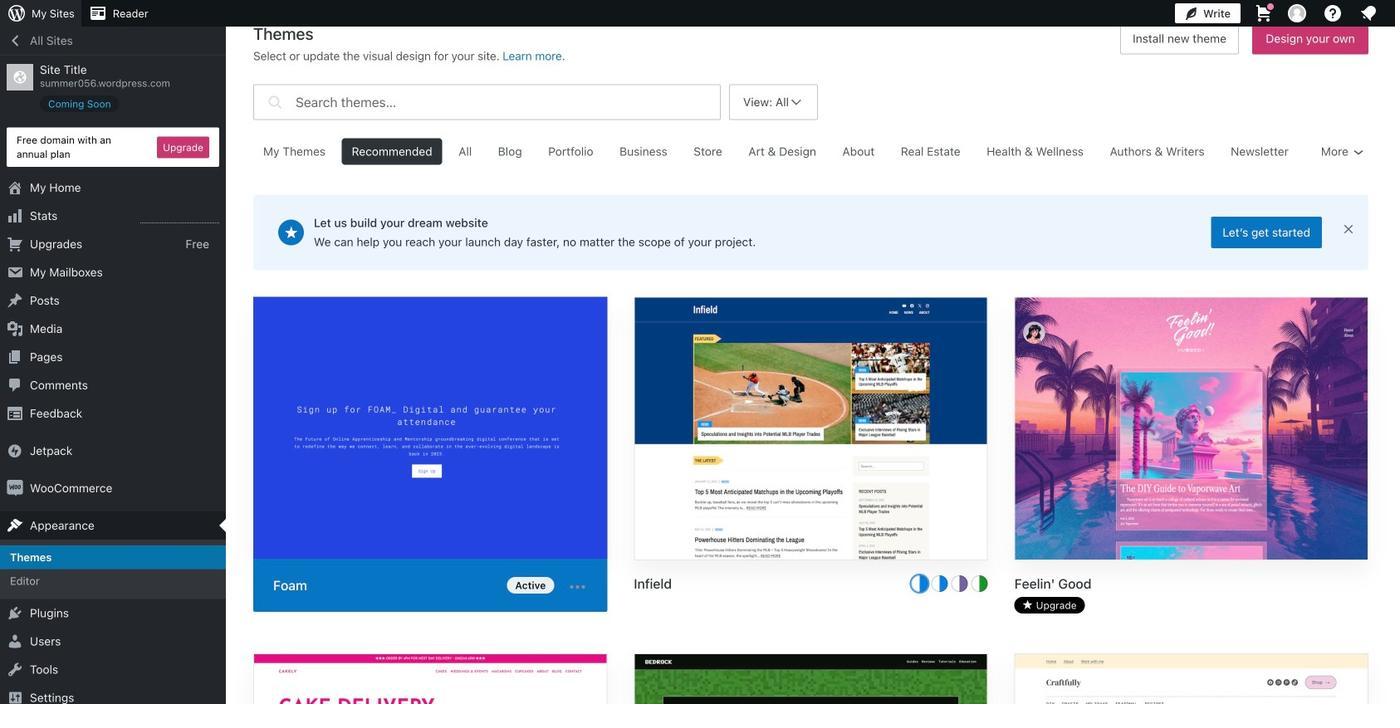 Task type: describe. For each thing, give the bounding box(es) containing it.
inspired by the iconic worlds of minecraft and minetest, bedrock is a blog theme that reminds the immersive experience of these games. image
[[635, 655, 987, 704]]

dismiss image
[[1342, 223, 1356, 236]]

1 img image from the top
[[7, 443, 23, 459]]

2 img image from the top
[[7, 480, 23, 497]]

a cheerful wordpress blogging theme dedicated to all things homemade and delightful. image
[[1016, 655, 1368, 704]]

cakely is a business theme perfect for bakers or cake makers with a vibrant colour. image
[[254, 655, 607, 704]]

more options for theme foam image
[[568, 577, 588, 597]]

Search search field
[[296, 85, 720, 119]]

2 list item from the top
[[1388, 163, 1395, 241]]

my shopping cart image
[[1254, 3, 1274, 23]]

manage your notifications image
[[1359, 3, 1379, 23]]



Task type: vqa. For each thing, say whether or not it's contained in the screenshot.
"My Profile" icon
yes



Task type: locate. For each thing, give the bounding box(es) containing it.
my profile image
[[1288, 4, 1307, 22]]

highest hourly views 0 image
[[140, 213, 219, 224]]

list item
[[1388, 85, 1395, 163], [1388, 163, 1395, 241], [1388, 241, 1395, 302]]

help image
[[1323, 3, 1343, 23]]

3 list item from the top
[[1388, 241, 1395, 302]]

foam is a simple theme that supports full-site editing. it comes with a set of minimal templates and design settings that can be manipulated through global styles. use it to build something beautiful. image
[[253, 297, 607, 563]]

None search field
[[253, 80, 721, 124]]

a passionate sports fan blog celebrating your favorite game. image
[[635, 298, 987, 562]]

a blog theme with a bold vaporwave aesthetic. its nostalgic atmosphere pays homage to the 80s and early 90s. image
[[1016, 298, 1368, 562]]

1 list item from the top
[[1388, 85, 1395, 163]]

0 vertical spatial img image
[[7, 443, 23, 459]]

1 vertical spatial img image
[[7, 480, 23, 497]]

open search image
[[264, 80, 285, 124]]

img image
[[7, 443, 23, 459], [7, 480, 23, 497]]



